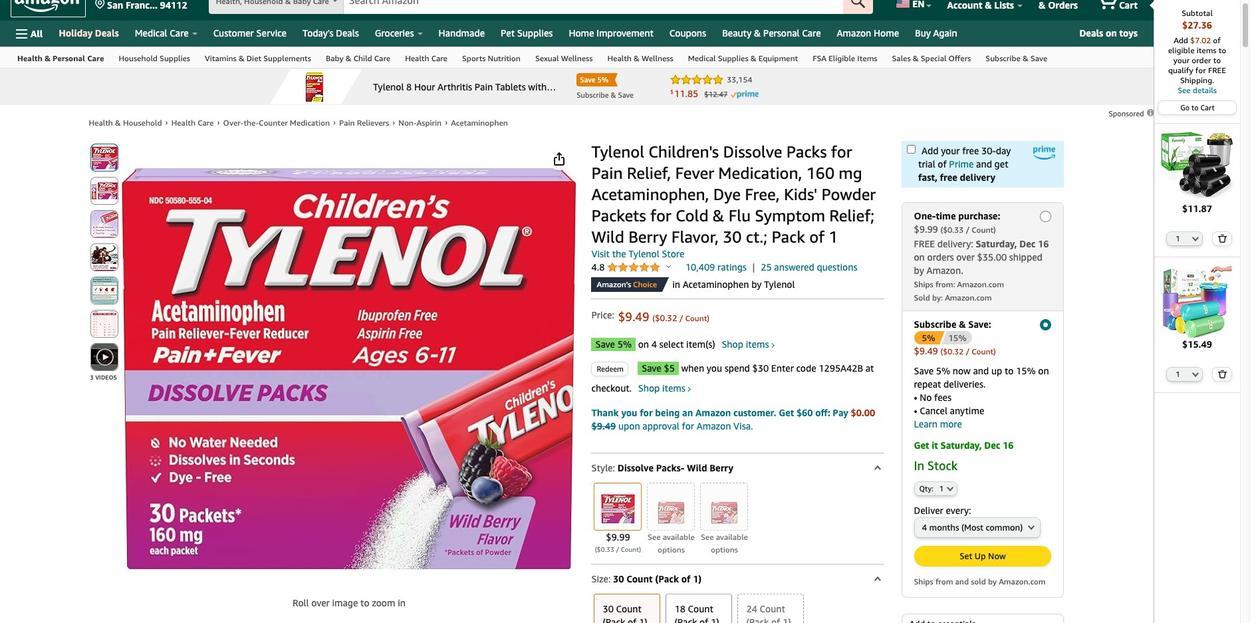 Task type: vqa. For each thing, say whether or not it's contained in the screenshot.
Thank you for being an Amazon customer. Get $60 off: Pay $0.00 $9.49 upon approval for Amazon Visa.
yes



Task type: describe. For each thing, give the bounding box(es) containing it.
qty: 1
[[919, 484, 944, 493]]

eligible
[[1168, 45, 1195, 55]]

(pack for 18 count (pack of 1)
[[675, 616, 697, 623]]

over inside one-time purchase: $9.99 ( $0.33 / count) free delivery: saturday, dec 16 on orders over $35.00 shipped by amazon. ships from: amazon.com sold by: amazon.com
[[957, 251, 975, 263]]

of inside 18 count (pack of 1)
[[700, 616, 708, 623]]

0 vertical spatial in
[[672, 279, 680, 290]]

$15.49
[[1182, 339, 1212, 350]]

relievers
[[357, 118, 389, 128]]

4 › from the left
[[393, 117, 395, 127]]

medical care link
[[127, 24, 205, 43]]

dec inside one-time purchase: $9.99 ( $0.33 / count) free delivery: saturday, dec 16 on orders over $35.00 shipped by amazon. ships from: amazon.com sold by: amazon.com
[[1020, 238, 1036, 249]]

the-
[[244, 118, 259, 128]]

care inside health & household › health care › over-the-counter medication › pain relievers › non-aspirin › acetaminophen
[[198, 118, 214, 128]]

pain inside tylenol children's dissolve packs for pain relief, fever medication, 160 mg acetaminophen, dye free, kids' powder packets for cold & flu symptom relief; wild berry flavor, 30 ct.; pack of 1 visit the tylenol store
[[592, 164, 623, 182]]

3 › from the left
[[333, 117, 336, 127]]

care inside health & personal care link
[[87, 53, 104, 63]]

see available options submit for chewables- grape image
[[698, 481, 751, 558]]

groceries
[[375, 27, 414, 39]]

wild inside tylenol children's dissolve packs for pain relief, fever medication, 160 mg acetaminophen, dye free, kids' powder packets for cold & flu symptom relief; wild berry flavor, 30 ct.; pack of 1 visit the tylenol store
[[592, 227, 624, 246]]

spend
[[725, 363, 750, 374]]

chewables- grape image
[[703, 485, 746, 528]]

deals on toys link
[[1074, 25, 1143, 42]]

amazon image
[[15, 0, 79, 13]]

repeat
[[914, 378, 941, 390]]

by inside one-time purchase: $9.99 ( $0.33 / count) free delivery: saturday, dec 16 on orders over $35.00 shipped by amazon. ships from: amazon.com sold by: amazon.com
[[914, 265, 924, 276]]

time
[[936, 210, 956, 221]]

Redeem submit
[[592, 362, 628, 376]]

care inside medical care link
[[170, 27, 189, 39]]

one-
[[914, 210, 936, 221]]

0 vertical spatial $9.49
[[618, 309, 649, 324]]

/ inside $9.99 ($0.33 /  count)
[[616, 545, 619, 553]]

details
[[1193, 85, 1217, 95]]

1 horizontal spatial items
[[746, 338, 769, 350]]

2 vertical spatial tylenol
[[764, 279, 795, 290]]

kids'
[[784, 185, 817, 204]]

Search Amazon text field
[[344, 0, 843, 13]]

navigation navigation
[[0, 0, 1241, 623]]

leave feedback on sponsored ad element
[[1109, 109, 1156, 118]]

for up approval
[[640, 407, 653, 418]]

of inside "30 count (pack of 1)"
[[628, 616, 637, 623]]

free inside and get fast, free delivery
[[940, 172, 958, 183]]

30-
[[982, 145, 996, 156]]

size:
[[592, 573, 611, 585]]

handmade
[[439, 27, 485, 39]]

pain inside health & household › health care › over-the-counter medication › pain relievers › non-aspirin › acetaminophen
[[339, 118, 355, 128]]

and inside and get fast, free delivery
[[976, 158, 992, 170]]

subscribe & save
[[986, 53, 1048, 63]]

subtotal
[[1182, 8, 1213, 18]]

today's deals
[[303, 27, 359, 39]]

get inside thank you for being an amazon customer. get $60 off: pay $0.00 $9.49 upon approval for amazon visa.
[[779, 407, 794, 418]]

save for save 5% now and up to 15% on repeat deliveries. • no fees • cancel anytime learn more
[[914, 365, 934, 376]]

up
[[975, 551, 986, 562]]

2 horizontal spatial $9.49
[[914, 345, 938, 356]]

mg
[[839, 164, 862, 182]]

purchase:
[[958, 210, 1001, 221]]

1 vertical spatial over
[[311, 597, 330, 609]]

0 horizontal spatial health care link
[[171, 118, 214, 128]]

visa.
[[734, 420, 753, 431]]

& for vitamins & diet supplements
[[239, 53, 245, 63]]

(pack up 18
[[655, 573, 679, 585]]

non-
[[399, 118, 417, 128]]

flavor,
[[672, 227, 719, 246]]

thank you for being an amazon customer. get $60 off: pay $0.00 $9.49 upon approval for amazon visa.
[[592, 407, 875, 431]]

tylenol children&#39;s dissolve packs for pain relief, fever medication, 160 mg acetaminophen, dye free, kids&#39; powder packets for cold &amp; flu symptom relief; wild berry flavor, 30 ct.; pack of 1 image
[[121, 168, 577, 570]]

2 vertical spatial and
[[955, 577, 969, 587]]

the
[[612, 248, 626, 259]]

( inside $9.49 ( $0.32 / count)
[[941, 346, 943, 356]]

1 horizontal spatial wild
[[687, 462, 707, 473]]

add for add $7.02
[[1174, 35, 1188, 45]]

pet supplies
[[501, 27, 553, 39]]

amazon.
[[927, 265, 963, 276]]

2 vertical spatial amazon
[[697, 420, 731, 431]]

coupons link
[[662, 24, 714, 43]]

0 horizontal spatial 15%
[[948, 333, 967, 343]]

health for health care
[[405, 53, 429, 63]]

in acetaminophen by tylenol
[[672, 279, 795, 290]]

for up mg
[[831, 142, 852, 161]]

stock
[[928, 458, 958, 473]]

free,
[[745, 185, 780, 204]]

of eligible items to your order to qualify for free shipping.
[[1168, 35, 1227, 85]]

thank
[[592, 407, 619, 418]]

of inside tylenol children's dissolve packs for pain relief, fever medication, 160 mg acetaminophen, dye free, kids' powder packets for cold & flu symptom relief; wild berry flavor, 30 ct.; pack of 1 visit the tylenol store
[[809, 227, 825, 246]]

options for 'chewables- bubblegum' image
[[658, 545, 685, 555]]

toys
[[1120, 27, 1138, 39]]

when
[[681, 363, 704, 374]]

when you spend $30 enter code 1295a42b at checkout.
[[592, 363, 874, 394]]

0 horizontal spatial dissolve
[[618, 462, 654, 473]]

care inside health care "link"
[[431, 53, 448, 63]]

save inside navigation navigation
[[1031, 53, 1048, 63]]

save $5
[[642, 363, 675, 374]]

dissolve inside tylenol children's dissolve packs for pain relief, fever medication, 160 mg acetaminophen, dye free, kids' powder packets for cold & flu symptom relief; wild berry flavor, 30 ct.; pack of 1 visit the tylenol store
[[723, 142, 782, 161]]

25
[[761, 261, 772, 273]]

go
[[1181, 103, 1190, 112]]

18 Count (Pack of 1) submit
[[667, 594, 732, 623]]

$9.49 inside thank you for being an amazon customer. get $60 off: pay $0.00 $9.49 upon approval for amazon visa.
[[592, 420, 616, 431]]

medical supplies & equipment
[[688, 53, 798, 63]]

& for subscribe & save
[[1023, 53, 1029, 63]]

1 vertical spatial amazon
[[696, 407, 731, 418]]

subtotal $27.36
[[1182, 8, 1213, 31]]

1 vertical spatial amazon.com
[[945, 293, 992, 303]]

deals on toys
[[1080, 27, 1138, 39]]

shop items link for when you spend $30 enter code 1295a42b at checkout.
[[634, 382, 692, 395]]

for inside of eligible items to your order to qualify for free shipping.
[[1196, 65, 1206, 75]]

see inside navigation navigation
[[1178, 85, 1191, 95]]

2 vertical spatial amazon.com
[[999, 577, 1046, 587]]

amazon prime logo image
[[1034, 146, 1056, 160]]

& for health & personal care
[[45, 53, 50, 63]]

save for save $5
[[642, 363, 662, 374]]

0 horizontal spatial by
[[752, 279, 762, 290]]

for down an
[[682, 420, 694, 431]]

beauty & personal care link
[[714, 24, 829, 43]]

save 5% on 4 select item(s) shop items
[[596, 338, 769, 350]]

on inside one-time purchase: $9.99 ( $0.33 / count) free delivery: saturday, dec 16 on orders over $35.00 shipped by amazon. ships from: amazon.com sold by: amazon.com
[[914, 251, 925, 263]]

save for save 5% on 4 select item(s) shop items
[[596, 338, 615, 350]]

day
[[996, 145, 1011, 156]]

2 vertical spatial by
[[988, 577, 997, 587]]

acetaminophen,
[[592, 185, 709, 204]]

home inside home improvement link
[[569, 27, 594, 39]]

5% for save 5% now and up to 15% on repeat deliveries. • no fees • cancel anytime learn more
[[936, 365, 950, 376]]

& for beauty & personal care
[[754, 27, 761, 39]]

1 • from the top
[[914, 392, 917, 403]]

hommaly 1.2 gallon 240 pcs small black trash bags, strong garbage bags, bathroom trash can bin liners unscented, mini plastic bags for office, waste basket liner, fit 3,4.5,6 liters, 0.5,0.8,1,1.2 gal image
[[1161, 129, 1234, 202]]

vitamins & diet supplements link
[[198, 47, 318, 68]]

by:
[[932, 293, 943, 303]]

1 vertical spatial acetaminophen
[[683, 279, 749, 290]]

0 horizontal spatial 16
[[1003, 440, 1014, 451]]

selected style is dissolve packs- wild berry. tap to collapse. element
[[592, 453, 884, 481]]

5 › from the left
[[445, 117, 448, 127]]

size: 30 count (pack of 1)
[[592, 573, 702, 585]]

at
[[866, 363, 874, 374]]

1295a42b
[[819, 363, 863, 374]]

2 wellness from the left
[[642, 53, 673, 63]]

available for 'chewables- bubblegum' image
[[663, 532, 695, 542]]

go to cart link
[[1159, 101, 1236, 114]]

see details
[[1178, 85, 1217, 95]]

every:
[[946, 505, 971, 516]]

zoom
[[372, 597, 395, 609]]

household inside health & household › health care › over-the-counter medication › pain relievers › non-aspirin › acetaminophen
[[123, 118, 162, 128]]

$9.99 ($0.33 /  count)
[[595, 531, 641, 553]]

personal for beauty
[[763, 27, 800, 39]]

style:
[[592, 462, 615, 473]]

sexual
[[535, 53, 559, 63]]

amazon's
[[597, 279, 631, 289]]

orders
[[927, 251, 954, 263]]

aspirin
[[417, 118, 442, 128]]

holiday
[[59, 27, 93, 39]]

4.8
[[592, 261, 607, 273]]

sports nutrition link
[[455, 47, 528, 68]]

1 vertical spatial saturday,
[[941, 440, 982, 451]]

sold
[[914, 293, 930, 303]]

subscribe for subscribe & save:
[[914, 319, 957, 330]]

household supplies link
[[111, 47, 198, 68]]

10,409 ratings
[[686, 261, 747, 273]]

& inside tylenol children's dissolve packs for pain relief, fever medication, 160 mg acetaminophen, dye free, kids' powder packets for cold & flu symptom relief; wild berry flavor, 30 ct.; pack of 1 visit the tylenol store
[[713, 206, 725, 225]]

/ inside one-time purchase: $9.99 ( $0.33 / count) free delivery: saturday, dec 16 on orders over $35.00 shipped by amazon. ships from: amazon.com sold by: amazon.com
[[966, 225, 970, 235]]

0 vertical spatial tylenol
[[592, 142, 644, 161]]

delivery:
[[938, 238, 973, 249]]

count) inside one-time purchase: $9.99 ( $0.33 / count) free delivery: saturday, dec 16 on orders over $35.00 shipped by amazon. ships from: amazon.com sold by: amazon.com
[[972, 225, 996, 235]]

holiday deals
[[59, 27, 119, 39]]

months
[[929, 522, 959, 533]]

qualify
[[1168, 65, 1194, 75]]

medical for medical care
[[135, 27, 167, 39]]

0 horizontal spatial items
[[662, 382, 686, 394]]

dropdown image
[[1028, 525, 1035, 530]]

count for 30 count (pack of 1)
[[616, 603, 642, 614]]

& for sales & special offers
[[913, 53, 919, 63]]

10,409
[[686, 261, 715, 273]]

of inside 24 count (pack of 1)
[[771, 616, 780, 623]]

price:
[[592, 309, 614, 321]]

$7.02
[[1191, 35, 1211, 45]]

4 months (most common)
[[922, 522, 1023, 533]]

ships inside one-time purchase: $9.99 ( $0.33 / count) free delivery: saturday, dec 16 on orders over $35.00 shipped by amazon. ships from: amazon.com sold by: amazon.com
[[914, 279, 934, 289]]

on left select
[[638, 338, 649, 350]]

none search field inside navigation navigation
[[209, 0, 873, 15]]

1) for 18 count (pack of 1)
[[711, 616, 719, 623]]

see available options submit for 'chewables- bubblegum' image
[[645, 481, 698, 558]]

selected size is 30 count (pack of 1). tap to collapse. element
[[592, 565, 884, 592]]

30 inside tylenol children's dissolve packs for pain relief, fever medication, 160 mg acetaminophen, dye free, kids' powder packets for cold & flu symptom relief; wild berry flavor, 30 ct.; pack of 1 visit the tylenol store
[[723, 227, 742, 246]]

$60
[[797, 407, 813, 418]]

medical for medical supplies & equipment
[[688, 53, 716, 63]]

redeem
[[597, 364, 624, 373]]

add for add your free 30-day trial of
[[922, 145, 939, 156]]

1 horizontal spatial shop
[[722, 338, 744, 350]]

over-
[[223, 118, 244, 128]]

$0.32 inside price: $9.49 ( $0.32 / count)
[[655, 313, 677, 323]]

& for baby & child care
[[346, 53, 352, 63]]

get
[[995, 158, 1009, 170]]

fast,
[[918, 172, 938, 183]]

deals for today's deals
[[336, 27, 359, 39]]

0 horizontal spatial in
[[398, 597, 406, 609]]

groceries link
[[367, 24, 431, 43]]

1 horizontal spatial 4
[[922, 522, 927, 533]]

$9.99 inside one-time purchase: $9.99 ( $0.33 / count) free delivery: saturday, dec 16 on orders over $35.00 shipped by amazon. ships from: amazon.com sold by: amazon.com
[[914, 223, 938, 235]]

1 vertical spatial dec
[[984, 440, 1001, 451]]

/ inside $9.49 ( $0.32 / count)
[[966, 346, 970, 356]]

radio inactive image
[[1040, 211, 1051, 222]]

checkout.
[[592, 382, 632, 394]]

25 answered questions link
[[761, 261, 858, 274]]

packs
[[787, 142, 827, 161]]



Task type: locate. For each thing, give the bounding box(es) containing it.
0 vertical spatial over
[[957, 251, 975, 263]]

› right aspirin at top
[[445, 117, 448, 127]]

packs-
[[656, 462, 685, 473]]

delete image for $11.87
[[1218, 234, 1227, 243]]

15% inside save 5% now and up to 15% on repeat deliveries. • no fees • cancel anytime learn more
[[1016, 365, 1036, 376]]

& for health & household › health care › over-the-counter medication › pain relievers › non-aspirin › acetaminophen
[[115, 118, 121, 128]]

0 vertical spatial amazon.com
[[957, 279, 1004, 289]]

wild right packs-
[[687, 462, 707, 473]]

30 down flu
[[723, 227, 742, 246]]

by down |
[[752, 279, 762, 290]]

& for subscribe & save:
[[959, 319, 966, 330]]

berry inside "selected style is dissolve packs- wild berry. tap to collapse." element
[[710, 462, 734, 473]]

in right zoom on the left of the page
[[398, 597, 406, 609]]

1 vertical spatial by
[[752, 279, 762, 290]]

1 vertical spatial in
[[398, 597, 406, 609]]

0 vertical spatial ships
[[914, 279, 934, 289]]

1 vertical spatial ships
[[914, 577, 934, 587]]

1 vertical spatial free
[[914, 238, 935, 249]]

berry inside tylenol children's dissolve packs for pain relief, fever medication, 160 mg acetaminophen, dye free, kids' powder packets for cold & flu symptom relief; wild berry flavor, 30 ct.; pack of 1 visit the tylenol store
[[629, 227, 667, 246]]

$9.99 up ($0.33
[[606, 531, 630, 543]]

choice
[[633, 279, 657, 289]]

health care link down groceries link
[[398, 47, 455, 68]]

1 delete image from the top
[[1218, 234, 1227, 243]]

dissolve right style:
[[618, 462, 654, 473]]

amazon home link
[[829, 24, 907, 43]]

care inside beauty & personal care link
[[802, 27, 821, 39]]

count right 18
[[688, 603, 713, 614]]

24
[[746, 603, 757, 614]]

add
[[1174, 35, 1188, 45], [922, 145, 939, 156]]

beauty & personal care
[[722, 27, 821, 39]]

supplies for pet
[[517, 27, 553, 39]]

you up upon
[[621, 407, 637, 418]]

3 deals from the left
[[1080, 27, 1104, 39]]

popover image
[[666, 265, 671, 268]]

1 home from the left
[[569, 27, 594, 39]]

1 see available options submit from the left
[[645, 481, 698, 558]]

1 vertical spatial subscribe
[[914, 319, 957, 330]]

0 vertical spatial acetaminophen
[[451, 118, 508, 128]]

$0.32 up select
[[655, 313, 677, 323]]

& inside health & household › health care › over-the-counter medication › pain relievers › non-aspirin › acetaminophen
[[115, 118, 121, 128]]

subscribe & save link
[[978, 47, 1055, 68]]

amazon.com down now
[[999, 577, 1046, 587]]

|
[[753, 261, 755, 273]]

0 vertical spatial shop items link
[[718, 338, 775, 351]]

1 vertical spatial delete image
[[1218, 370, 1227, 379]]

1) for 24 count (pack of 1)
[[783, 616, 791, 623]]

your
[[1174, 55, 1190, 65], [941, 145, 960, 156]]

chewables- bubblegum image
[[650, 485, 693, 528]]

1) inside "30 count (pack of 1)"
[[639, 616, 647, 623]]

1 horizontal spatial berry
[[710, 462, 734, 473]]

2 deals from the left
[[336, 27, 359, 39]]

1 vertical spatial berry
[[710, 462, 734, 473]]

1 vertical spatial $9.49
[[914, 345, 938, 356]]

supplies right pet
[[517, 27, 553, 39]]

$9.49
[[618, 309, 649, 324], [914, 345, 938, 356], [592, 420, 616, 431]]

home improvement link
[[561, 24, 662, 43]]

nutrition
[[488, 53, 521, 63]]

1 vertical spatial shop items link
[[634, 382, 692, 395]]

all button
[[10, 21, 49, 47]]

from
[[936, 577, 953, 587]]

$9.49 down thank
[[592, 420, 616, 431]]

see available options down 'chewables- bubblegum' image
[[648, 532, 695, 555]]

1 vertical spatial 30
[[613, 573, 624, 585]]

health care
[[405, 53, 448, 63]]

dropdown image
[[1193, 236, 1199, 241], [1193, 372, 1199, 377], [947, 486, 954, 492]]

shop items link for on 4 select item(s)
[[718, 338, 775, 351]]

free down prime at the right of page
[[940, 172, 958, 183]]

delete image
[[1218, 234, 1227, 243], [1218, 370, 1227, 379]]

saturday, up $35.00
[[976, 238, 1017, 249]]

0 vertical spatial dec
[[1020, 238, 1036, 249]]

handmade link
[[431, 24, 493, 43]]

equipment
[[759, 53, 798, 63]]

0 horizontal spatial berry
[[629, 227, 667, 246]]

supplements
[[264, 53, 311, 63]]

household
[[119, 53, 158, 63], [123, 118, 162, 128]]

shop down save $5 on the right bottom
[[638, 382, 660, 394]]

5%
[[922, 333, 935, 343], [618, 338, 632, 350], [936, 365, 950, 376]]

today's
[[303, 27, 334, 39]]

get left it
[[914, 440, 929, 451]]

1 horizontal spatial see
[[701, 532, 714, 542]]

see details link
[[1161, 85, 1234, 95]]

0 horizontal spatial $0.32
[[655, 313, 677, 323]]

in down store
[[672, 279, 680, 290]]

and down 30-
[[976, 158, 992, 170]]

› right health & household link
[[165, 117, 168, 127]]

2 see available options submit from the left
[[698, 481, 751, 558]]

and left "sold"
[[955, 577, 969, 587]]

0 vertical spatial items
[[1197, 45, 1217, 55]]

count) up up
[[972, 346, 996, 356]]

over down "delivery:"
[[957, 251, 975, 263]]

1 vertical spatial $9.99
[[606, 531, 630, 543]]

amazon
[[837, 27, 871, 39], [696, 407, 731, 418], [697, 420, 731, 431]]

1) inside 18 count (pack of 1)
[[711, 616, 719, 623]]

1.2 gallon/330pcs strong trash bags colorful clear garbage bags by teivio, bathroom trash can bin liners, small plastic bags for home office kitchen, multicolor image
[[1161, 265, 1234, 338]]

0 horizontal spatial options
[[658, 545, 685, 555]]

subscribe
[[986, 53, 1021, 63], [914, 319, 957, 330]]

add up trial
[[922, 145, 939, 156]]

get left the $60 on the right of the page
[[779, 407, 794, 418]]

wellness right "sexual"
[[561, 53, 593, 63]]

0 vertical spatial get
[[779, 407, 794, 418]]

customer
[[213, 27, 254, 39]]

for right qualify
[[1196, 65, 1206, 75]]

symptom
[[755, 206, 825, 225]]

to inside save 5% now and up to 15% on repeat deliveries. • no fees • cancel anytime learn more
[[1005, 365, 1014, 376]]

deals right holiday
[[95, 27, 119, 39]]

set
[[960, 551, 973, 562]]

supplies for medical
[[718, 53, 749, 63]]

children's
[[649, 142, 719, 161]]

& for health & wellness
[[634, 53, 640, 63]]

(pack for 24 count (pack of 1)
[[746, 616, 769, 623]]

your inside add your free 30-day trial of
[[941, 145, 960, 156]]

upon
[[618, 420, 640, 431]]

pet supplies link
[[493, 24, 561, 43]]

off:
[[815, 407, 830, 418]]

1 vertical spatial personal
[[53, 53, 85, 63]]

supplies
[[517, 27, 553, 39], [160, 53, 190, 63], [718, 53, 749, 63]]

1 horizontal spatial personal
[[763, 27, 800, 39]]

3
[[90, 374, 94, 381]]

( down subscribe & save:
[[941, 346, 943, 356]]

subscribe & save:
[[914, 319, 991, 330]]

radio active image
[[1040, 319, 1051, 331]]

$9.49 up repeat at right
[[914, 345, 938, 356]]

your up prime at the right of page
[[941, 145, 960, 156]]

subscribe right offers
[[986, 53, 1021, 63]]

roll
[[293, 597, 309, 609]]

on left toys on the right top
[[1106, 27, 1117, 39]]

1 vertical spatial shop
[[638, 382, 660, 394]]

1 horizontal spatial 15%
[[1016, 365, 1036, 376]]

( inside price: $9.49 ( $0.32 / count)
[[653, 313, 655, 323]]

160
[[807, 164, 835, 182]]

2 • from the top
[[914, 405, 917, 416]]

(pack down 24
[[746, 616, 769, 623]]

acetaminophen inside health & household › health care › over-the-counter medication › pain relievers › non-aspirin › acetaminophen
[[451, 118, 508, 128]]

sold
[[971, 577, 986, 587]]

0 vertical spatial 30
[[723, 227, 742, 246]]

home improvement
[[569, 27, 654, 39]]

by right "sold"
[[988, 577, 997, 587]]

18 count (pack of 1)
[[675, 603, 719, 623]]

count for 18 count (pack of 1)
[[688, 603, 713, 614]]

available down chewables- grape image
[[716, 532, 748, 542]]

0 horizontal spatial add
[[922, 145, 939, 156]]

visit the tylenol store link
[[592, 248, 685, 259]]

fsa eligible items
[[813, 53, 878, 63]]

care down handmade link
[[431, 53, 448, 63]]

on left the orders
[[914, 251, 925, 263]]

0 horizontal spatial personal
[[53, 53, 85, 63]]

subscribe down by: in the right of the page
[[914, 319, 957, 330]]

1 options from the left
[[658, 545, 685, 555]]

› left over-
[[217, 117, 220, 127]]

1 vertical spatial household
[[123, 118, 162, 128]]

1 ships from the top
[[914, 279, 934, 289]]

learn more
[[914, 418, 962, 430]]

add inside navigation navigation
[[1174, 35, 1188, 45]]

dropdown image for $15.49
[[1193, 372, 1199, 377]]

0 vertical spatial (
[[941, 225, 943, 235]]

1 horizontal spatial your
[[1174, 55, 1190, 65]]

options up the selected size is 30 count (pack of 1). tap to collapse. element
[[711, 545, 738, 555]]

home up sales
[[874, 27, 899, 39]]

tylenol up relief,
[[592, 142, 644, 161]]

(pack for 30 count (pack of 1)
[[603, 616, 625, 623]]

you inside when you spend $30 enter code 1295a42b at checkout.
[[707, 363, 722, 374]]

health for health & wellness
[[607, 53, 632, 63]]

0 horizontal spatial medical
[[135, 27, 167, 39]]

options for chewables- grape image
[[711, 545, 738, 555]]

5% inside save 5% now and up to 15% on repeat deliveries. • no fees • cancel anytime learn more
[[936, 365, 950, 376]]

0 vertical spatial medical
[[135, 27, 167, 39]]

1 vertical spatial items
[[746, 338, 769, 350]]

amazon up fsa eligible items link
[[837, 27, 871, 39]]

free inside add your free 30-day trial of
[[962, 145, 979, 156]]

deals up baby & child care link
[[336, 27, 359, 39]]

care up household supplies link
[[170, 27, 189, 39]]

save inside save 5% now and up to 15% on repeat deliveries. • no fees • cancel anytime learn more
[[914, 365, 934, 376]]

1 horizontal spatial $0.32
[[943, 346, 964, 356]]

None submit
[[843, 0, 873, 14], [91, 144, 117, 171], [91, 178, 117, 204], [91, 211, 117, 237], [1213, 232, 1231, 245], [91, 244, 117, 271], [91, 277, 117, 304], [91, 311, 117, 337], [91, 344, 117, 370], [1213, 368, 1231, 381], [592, 481, 645, 557], [843, 0, 873, 14], [91, 144, 117, 171], [91, 178, 117, 204], [91, 211, 117, 237], [1213, 232, 1231, 245], [91, 244, 117, 271], [91, 277, 117, 304], [91, 311, 117, 337], [91, 344, 117, 370], [1213, 368, 1231, 381], [592, 481, 645, 557]]

tylenol up 4.8 button
[[629, 248, 660, 259]]

0 vertical spatial saturday,
[[976, 238, 1017, 249]]

free inside one-time purchase: $9.99 ( $0.33 / count) free delivery: saturday, dec 16 on orders over $35.00 shipped by amazon. ships from: amazon.com sold by: amazon.com
[[914, 238, 935, 249]]

0 horizontal spatial $9.49
[[592, 420, 616, 431]]

items inside of eligible items to your order to qualify for free shipping.
[[1197, 45, 1217, 55]]

(pack inside "30 count (pack of 1)"
[[603, 616, 625, 623]]

$0.32 inside $9.49 ( $0.32 / count)
[[943, 346, 964, 356]]

free up prime at the right of page
[[962, 145, 979, 156]]

0 horizontal spatial 5%
[[618, 338, 632, 350]]

berry up the visit the tylenol store 'link' at the top of the page
[[629, 227, 667, 246]]

see available options for chewables- grape image
[[701, 532, 748, 555]]

0 vertical spatial household
[[119, 53, 158, 63]]

(pack down 'size:'
[[603, 616, 625, 623]]

1 vertical spatial dropdown image
[[1193, 372, 1199, 377]]

sexual wellness
[[535, 53, 593, 63]]

2 ships from the top
[[914, 577, 934, 587]]

on inside navigation
[[1106, 27, 1117, 39]]

1) for 30 count (pack of 1)
[[639, 616, 647, 623]]

1 deals from the left
[[95, 27, 119, 39]]

free
[[1208, 65, 1226, 75], [914, 238, 935, 249]]

household down medical care
[[119, 53, 158, 63]]

2 home from the left
[[874, 27, 899, 39]]

$9.99 inside $9.99 ($0.33 /  count)
[[606, 531, 630, 543]]

1) inside 24 count (pack of 1)
[[783, 616, 791, 623]]

0 vertical spatial berry
[[629, 227, 667, 246]]

price: $9.49 ( $0.32 / count)
[[592, 309, 710, 324]]

see available options submit down packs-
[[645, 481, 698, 558]]

subscribe for subscribe & save
[[986, 53, 1021, 63]]

acetaminophen link
[[451, 118, 508, 128]]

care up the fsa
[[802, 27, 821, 39]]

2 available from the left
[[716, 532, 748, 542]]

2 vertical spatial dropdown image
[[947, 486, 954, 492]]

1 horizontal spatial supplies
[[517, 27, 553, 39]]

0 vertical spatial health care link
[[398, 47, 455, 68]]

0 vertical spatial dissolve
[[723, 142, 782, 161]]

count)
[[972, 225, 996, 235], [685, 313, 710, 323], [972, 346, 996, 356], [621, 545, 641, 553]]

supplies down beauty
[[718, 53, 749, 63]]

medical supplies & equipment link
[[681, 47, 805, 68]]

see for see available options submit corresponding to 'chewables- bubblegum' image
[[648, 532, 661, 542]]

0 vertical spatial dropdown image
[[1193, 236, 1199, 241]]

$30
[[753, 363, 769, 374]]

see available options submit right 'chewables- bubblegum' image
[[698, 481, 751, 558]]

count inside the selected size is 30 count (pack of 1). tap to collapse. element
[[627, 573, 653, 585]]

powder
[[822, 185, 876, 204]]

count
[[627, 573, 653, 585], [616, 603, 642, 614], [688, 603, 713, 614], [760, 603, 785, 614]]

personal for health
[[53, 53, 85, 63]]

subscribe inside navigation navigation
[[986, 53, 1021, 63]]

ships up sold
[[914, 279, 934, 289]]

today's deals link
[[295, 24, 367, 43]]

household inside navigation navigation
[[119, 53, 158, 63]]

approval
[[643, 420, 680, 431]]

1 vertical spatial 15%
[[1016, 365, 1036, 376]]

free up details
[[1208, 65, 1226, 75]]

shipped
[[1009, 251, 1043, 263]]

/ up now
[[966, 346, 970, 356]]

count inside 24 count (pack of 1)
[[760, 603, 785, 614]]

your left order in the top right of the page
[[1174, 55, 1190, 65]]

0 vertical spatial free
[[1208, 65, 1226, 75]]

count right 24
[[760, 603, 785, 614]]

on inside save 5% now and up to 15% on repeat deliveries. • no fees • cancel anytime learn more
[[1038, 365, 1049, 376]]

and get fast, free delivery
[[918, 158, 1009, 183]]

medical down 'coupons' 'link'
[[688, 53, 716, 63]]

15%
[[948, 333, 967, 343], [1016, 365, 1036, 376]]

see available options for 'chewables- bubblegum' image
[[648, 532, 695, 555]]

you for thank
[[621, 407, 637, 418]]

1 horizontal spatial 5%
[[922, 333, 935, 343]]

2 horizontal spatial 5%
[[936, 365, 950, 376]]

2 vertical spatial 30
[[603, 603, 614, 614]]

$9.49 right price:
[[618, 309, 649, 324]]

and inside save 5% now and up to 15% on repeat deliveries. • no fees • cancel anytime learn more
[[973, 365, 989, 376]]

deals for holiday deals
[[95, 27, 119, 39]]

supplies for household
[[160, 53, 190, 63]]

fever
[[675, 164, 714, 182]]

available for chewables- grape image
[[716, 532, 748, 542]]

2 › from the left
[[217, 117, 220, 127]]

pain left relief,
[[592, 164, 623, 182]]

0 vertical spatial wild
[[592, 227, 624, 246]]

health care link inside navigation navigation
[[398, 47, 455, 68]]

0 horizontal spatial home
[[569, 27, 594, 39]]

count) down purchase:
[[972, 225, 996, 235]]

1 horizontal spatial health care link
[[398, 47, 455, 68]]

count) right ($0.33
[[621, 545, 641, 553]]

1 horizontal spatial deals
[[336, 27, 359, 39]]

home inside amazon home link
[[874, 27, 899, 39]]

supplies down medical care link
[[160, 53, 190, 63]]

24 Count (Pack of 1) submit
[[739, 594, 804, 623]]

save:
[[968, 319, 991, 330]]

pack
[[772, 227, 805, 246]]

amazon left "visa."
[[697, 420, 731, 431]]

1 vertical spatial health care link
[[171, 118, 214, 128]]

15% right up
[[1016, 365, 1036, 376]]

1 wellness from the left
[[561, 53, 593, 63]]

2 vertical spatial $9.49
[[592, 420, 616, 431]]

wellness down 'coupons' 'link'
[[642, 53, 673, 63]]

0 vertical spatial pain
[[339, 118, 355, 128]]

• left the cancel
[[914, 405, 917, 416]]

1 horizontal spatial dissolve
[[723, 142, 782, 161]]

1 vertical spatial add
[[922, 145, 939, 156]]

count for 24 count (pack of 1)
[[760, 603, 785, 614]]

beauty
[[722, 27, 752, 39]]

(pack down 18
[[675, 616, 697, 623]]

30 Count (Pack of 1) submit
[[595, 594, 660, 623]]

2 horizontal spatial see
[[1178, 85, 1191, 95]]

0 vertical spatial you
[[707, 363, 722, 374]]

1 available from the left
[[663, 532, 695, 542]]

see up go
[[1178, 85, 1191, 95]]

medical up household supplies link
[[135, 27, 167, 39]]

0 horizontal spatial see available options
[[648, 532, 695, 555]]

1 horizontal spatial over
[[957, 251, 975, 263]]

ships left from
[[914, 577, 934, 587]]

add inside add your free 30-day trial of
[[922, 145, 939, 156]]

1 vertical spatial tylenol
[[629, 248, 660, 259]]

None checkbox
[[907, 145, 915, 154]]

shop items link down save $5 on the right bottom
[[634, 382, 692, 395]]

5% up 'redeem'
[[618, 338, 632, 350]]

2 see available options from the left
[[701, 532, 748, 555]]

count) up item(s)
[[685, 313, 710, 323]]

image
[[332, 597, 358, 609]]

see for see available options submit associated with chewables- grape image
[[701, 532, 714, 542]]

(pack inside 18 count (pack of 1)
[[675, 616, 697, 623]]

for down acetaminophen,
[[650, 206, 672, 225]]

dissolve packs- wild berry image
[[597, 485, 639, 528]]

0 vertical spatial 4
[[652, 338, 657, 350]]

pet
[[501, 27, 515, 39]]

1 inside tylenol children's dissolve packs for pain relief, fever medication, 160 mg acetaminophen, dye free, kids' powder packets for cold & flu symptom relief; wild berry flavor, 30 ct.; pack of 1 visit the tylenol store
[[829, 227, 838, 246]]

30 inside "30 count (pack of 1)"
[[603, 603, 614, 614]]

None search field
[[209, 0, 873, 15]]

dec down anytime
[[984, 440, 1001, 451]]

0 vertical spatial subscribe
[[986, 53, 1021, 63]]

2 vertical spatial items
[[662, 382, 686, 394]]

(pack inside 24 count (pack of 1)
[[746, 616, 769, 623]]

count) inside $9.49 ( $0.32 / count)
[[972, 346, 996, 356]]

/ right '$0.33'
[[966, 225, 970, 235]]

1 vertical spatial 4
[[922, 522, 927, 533]]

saturday, inside one-time purchase: $9.99 ( $0.33 / count) free delivery: saturday, dec 16 on orders over $35.00 shipped by amazon. ships from: amazon.com sold by: amazon.com
[[976, 238, 1017, 249]]

delete image for $15.49
[[1218, 370, 1227, 379]]

count inside "30 count (pack of 1)"
[[616, 603, 642, 614]]

4 left select
[[652, 338, 657, 350]]

on down radio active image
[[1038, 365, 1049, 376]]

See available options submit
[[645, 481, 698, 558], [698, 481, 751, 558]]

free up the orders
[[914, 238, 935, 249]]

5% left now
[[936, 365, 950, 376]]

items
[[857, 53, 878, 63]]

0 horizontal spatial 4
[[652, 338, 657, 350]]

of inside of eligible items to your order to qualify for free shipping.
[[1213, 35, 1221, 45]]

see available options down chewables- grape image
[[701, 532, 748, 555]]

dec
[[1020, 238, 1036, 249], [984, 440, 1001, 451]]

1 horizontal spatial dec
[[1020, 238, 1036, 249]]

add left $7.02
[[1174, 35, 1188, 45]]

personal up equipment
[[763, 27, 800, 39]]

1 horizontal spatial available
[[716, 532, 748, 542]]

dissolve up the medication,
[[723, 142, 782, 161]]

wild up visit
[[592, 227, 624, 246]]

0 horizontal spatial $9.99
[[606, 531, 630, 543]]

count down size: 30 count (pack of 1)
[[616, 603, 642, 614]]

see down chewables- grape image
[[701, 532, 714, 542]]

health for health & personal care
[[17, 53, 42, 63]]

1 vertical spatial get
[[914, 440, 929, 451]]

baby
[[326, 53, 344, 63]]

count) inside $9.99 ($0.33 /  count)
[[621, 545, 641, 553]]

count inside 18 count (pack of 1)
[[688, 603, 713, 614]]

2 horizontal spatial deals
[[1080, 27, 1104, 39]]

0 vertical spatial $0.32
[[655, 313, 677, 323]]

you right when
[[707, 363, 722, 374]]

1 horizontal spatial in
[[672, 279, 680, 290]]

1 › from the left
[[165, 117, 168, 127]]

dropdown image for $11.87
[[1193, 236, 1199, 241]]

5% for save 5% on 4 select item(s) shop items
[[618, 338, 632, 350]]

amazon inside navigation navigation
[[837, 27, 871, 39]]

an
[[682, 407, 693, 418]]

3 videos
[[90, 374, 117, 381]]

medication,
[[718, 164, 802, 182]]

0 horizontal spatial wellness
[[561, 53, 593, 63]]

by left amazon.
[[914, 265, 924, 276]]

your inside of eligible items to your order to qualify for free shipping.
[[1174, 55, 1190, 65]]

1 vertical spatial pain
[[592, 164, 623, 182]]

you for when
[[707, 363, 722, 374]]

of inside add your free 30-day trial of
[[938, 158, 947, 170]]

care
[[170, 27, 189, 39], [802, 27, 821, 39], [87, 53, 104, 63], [374, 53, 390, 63], [431, 53, 448, 63], [198, 118, 214, 128]]

tylenol down 25
[[764, 279, 795, 290]]

0 vertical spatial $9.99
[[914, 223, 938, 235]]

2 delete image from the top
[[1218, 370, 1227, 379]]

sexual wellness link
[[528, 47, 600, 68]]

items up $30
[[746, 338, 769, 350]]

1 vertical spatial and
[[973, 365, 989, 376]]

( inside one-time purchase: $9.99 ( $0.33 / count) free delivery: saturday, dec 16 on orders over $35.00 shipped by amazon. ships from: amazon.com sold by: amazon.com
[[941, 225, 943, 235]]

care inside baby & child care link
[[374, 53, 390, 63]]

$5
[[664, 363, 675, 374]]

sales & special offers link
[[885, 47, 978, 68]]

/ inside price: $9.49 ( $0.32 / count)
[[680, 313, 683, 323]]

coupons
[[670, 27, 706, 39]]

16 inside one-time purchase: $9.99 ( $0.33 / count) free delivery: saturday, dec 16 on orders over $35.00 shipped by amazon. ships from: amazon.com sold by: amazon.com
[[1038, 238, 1049, 249]]

and
[[976, 158, 992, 170], [973, 365, 989, 376], [955, 577, 969, 587]]

free inside of eligible items to your order to qualify for free shipping.
[[1208, 65, 1226, 75]]

you inside thank you for being an amazon customer. get $60 off: pay $0.00 $9.49 upon approval for amazon visa.
[[621, 407, 637, 418]]

customer service
[[213, 27, 287, 39]]

count) inside price: $9.49 ( $0.32 / count)
[[685, 313, 710, 323]]

store
[[662, 248, 685, 259]]

1 vertical spatial (
[[653, 313, 655, 323]]

› right 'medication'
[[333, 117, 336, 127]]

1 see available options from the left
[[648, 532, 695, 555]]

0 horizontal spatial shop
[[638, 382, 660, 394]]

dropdown image down "$11.87"
[[1193, 236, 1199, 241]]

health care link
[[398, 47, 455, 68], [171, 118, 214, 128]]

counter
[[259, 118, 288, 128]]

2 options from the left
[[711, 545, 738, 555]]

amazon's choice
[[597, 279, 657, 289]]



